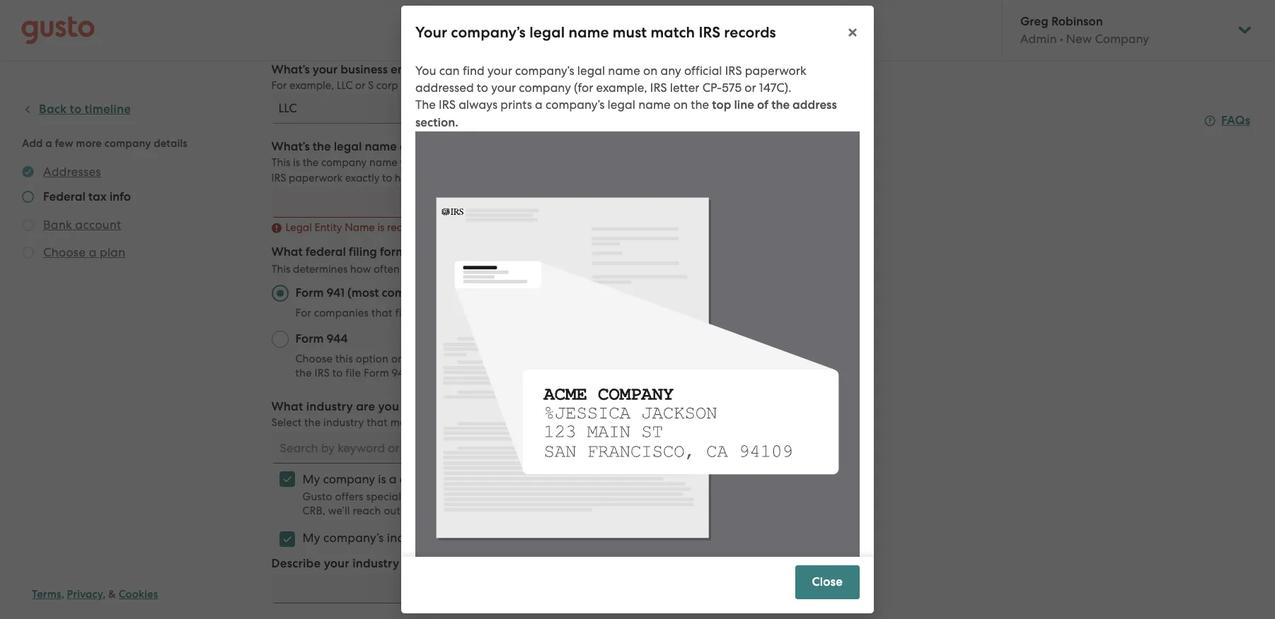 Task type: locate. For each thing, give the bounding box(es) containing it.
company's inside what industry are you in? select the industry that most closely matches your company's primary business activity.
[[524, 417, 577, 429]]

1 horizontal spatial for
[[295, 307, 311, 320]]

None radio
[[271, 285, 288, 302]]

944 down only
[[392, 367, 411, 380]]

irs right 944"
[[563, 353, 578, 366]]

1 vertical spatial companies
[[512, 367, 567, 380]]

exactly
[[345, 172, 379, 185]]

2 vertical spatial paperwork
[[581, 353, 636, 366]]

the
[[691, 98, 709, 112], [771, 98, 790, 113], [313, 139, 331, 154], [303, 156, 319, 169], [572, 156, 588, 169], [430, 245, 449, 260], [295, 367, 312, 380], [304, 417, 321, 429]]

your right if
[[671, 491, 693, 504]]

related up steps.
[[456, 473, 496, 487]]

for left llc
[[271, 79, 287, 92]]

1 vertical spatial matches
[[454, 417, 496, 429]]

to inside you can find your company's legal name on any official irs paperwork addressed to your company (for example, irs letter cp-575 or 147c).
[[477, 81, 488, 95]]

legal inside what's the legal name of your company? this is the company name you used when you registered with the irs—make sure this matches your irs paperwork exactly to help prevent tax notices.
[[334, 139, 362, 154]]

0 vertical spatial matches
[[686, 156, 728, 169]]

1 horizontal spatial with
[[548, 156, 569, 169]]

notices.
[[477, 172, 514, 185]]

on down letter
[[673, 98, 688, 112]]

taxes inside form 944 choose this option only if you see "form 944" on your irs paperwork or you were notified by the irs to file form 944 this year—this is for companies that file federal taxes once a year.
[[650, 367, 677, 380]]

, left privacy
[[61, 589, 64, 601]]

1 horizontal spatial related
[[530, 491, 566, 504]]

1 horizontal spatial or
[[639, 353, 649, 366]]

0 horizontal spatial paperwork
[[289, 172, 343, 185]]

to inside what's the legal name of your company? this is the company name you used when you registered with the irs—make sure this matches your irs paperwork exactly to help prevent tax notices.
[[382, 172, 392, 185]]

1 vertical spatial of
[[400, 139, 411, 154]]

each
[[481, 307, 506, 320]]

1 vertical spatial my
[[302, 531, 320, 546]]

1 horizontal spatial cannabis-
[[479, 491, 530, 504]]

business inside what's your business entity type? for example, llc or s corp
[[341, 62, 388, 77]]

1 what from the top
[[271, 245, 303, 260]]

1 what's from the top
[[271, 62, 310, 77]]

with inside gusto offers specialized services to cannabis-related businesses (crbs). if your company is a crb, we'll reach out with next steps.
[[403, 505, 425, 518]]

1 vertical spatial taxes
[[650, 367, 677, 380]]

always
[[459, 98, 497, 112]]

is inside what's the legal name of your company? this is the company name you used when you registered with the irs—make sure this matches your irs paperwork exactly to help prevent tax notices.
[[293, 156, 300, 169]]

0 vertical spatial this
[[271, 156, 290, 169]]

paperwork inside what's the legal name of your company? this is the company name you used when you registered with the irs—make sure this matches your irs paperwork exactly to help prevent tax notices.
[[289, 172, 343, 185]]

your company's legal name must match irs records
[[415, 23, 776, 42]]

official
[[684, 64, 722, 78]]

federal
[[305, 245, 346, 260], [496, 263, 531, 276], [413, 307, 449, 320], [611, 367, 647, 380]]

1 horizontal spatial on
[[643, 64, 658, 78]]

1 vertical spatial what's
[[271, 139, 310, 154]]

year.
[[716, 367, 740, 380]]

0 horizontal spatial with
[[403, 505, 425, 518]]

on
[[643, 64, 658, 78], [673, 98, 688, 112], [522, 353, 535, 366]]

business up s
[[341, 62, 388, 77]]

0 vertical spatial what's
[[271, 62, 310, 77]]

company up exactly
[[321, 156, 367, 169]]

or
[[355, 79, 365, 92], [745, 81, 756, 95], [639, 353, 649, 366]]

faqs
[[1221, 113, 1250, 128]]

1 horizontal spatial example,
[[596, 81, 647, 95]]

address
[[793, 98, 837, 113]]

your company's legal name must match irs records dialog
[[401, 6, 874, 614]]

1 vertical spatial cannabis-
[[479, 491, 530, 504]]

matches
[[686, 156, 728, 169], [454, 417, 496, 429]]

name
[[569, 23, 609, 42], [608, 64, 640, 78], [638, 98, 671, 112], [365, 139, 397, 154], [369, 156, 397, 169]]

1 horizontal spatial taxes
[[650, 367, 677, 380]]

1 horizontal spatial paperwork
[[581, 353, 636, 366]]

related left businesses
[[530, 491, 566, 504]]

that
[[371, 307, 392, 320], [570, 367, 591, 380], [367, 417, 388, 429]]

company up "offers"
[[323, 473, 375, 487]]

cannabis- up steps.
[[479, 491, 530, 504]]

0 vertical spatial that
[[371, 307, 392, 320]]

1 horizontal spatial of
[[757, 98, 768, 113]]

sure
[[644, 156, 664, 169]]

we'll
[[328, 505, 350, 518]]

2 vertical spatial that
[[367, 417, 388, 429]]

you right if
[[424, 353, 443, 366]]

this
[[667, 156, 684, 169], [335, 353, 353, 366], [413, 367, 431, 380]]

company's down "(for"
[[545, 98, 605, 112]]

companies down 944"
[[512, 367, 567, 380]]

company inside what's the legal name of your company? this is the company name you used when you registered with the irs—make sure this matches your irs paperwork exactly to help prevent tax notices.
[[321, 156, 367, 169]]

you
[[400, 156, 418, 169], [476, 156, 494, 169], [424, 353, 443, 366], [652, 353, 670, 366], [378, 400, 399, 415]]

cannabis- inside gusto offers specialized services to cannabis-related businesses (crbs). if your company is a crb, we'll reach out with next steps.
[[479, 491, 530, 504]]

company
[[519, 81, 571, 95], [321, 156, 367, 169], [426, 263, 472, 276], [323, 473, 375, 487], [696, 491, 742, 504]]

1 my from the top
[[302, 473, 320, 487]]

that inside form 941 (most common) for companies that file federal taxes each quarter.
[[371, 307, 392, 320]]

matches right the 'sure'
[[686, 156, 728, 169]]

575
[[722, 81, 742, 95]]

this inside what's the legal name of your company? this is the company name you used when you registered with the irs—make sure this matches your irs paperwork exactly to help prevent tax notices.
[[271, 156, 290, 169]]

company right if
[[696, 491, 742, 504]]

industry left the in
[[352, 557, 399, 572]]

federal inside form 944 choose this option only if you see "form 944" on your irs paperwork or you were notified by the irs to file form 944 this year—this is for companies that file federal taxes once a year.
[[611, 367, 647, 380]]

company? up see
[[552, 245, 611, 260]]

taxes left "each"
[[452, 307, 478, 320]]

form down the "option"
[[364, 367, 389, 380]]

this left determines
[[271, 263, 290, 276]]

most
[[390, 417, 415, 429]]

taxes
[[452, 307, 478, 320], [650, 367, 677, 380]]

2 what from the top
[[271, 400, 303, 415]]

or inside form 944 choose this option only if you see "form 944" on your irs paperwork or you were notified by the irs to file form 944 this year—this is for companies that file federal taxes once a year.
[[639, 353, 649, 366]]

legal
[[285, 221, 312, 234]]

0 horizontal spatial cannabis-
[[400, 473, 456, 487]]

you can find your company's legal name on any official irs paperwork addressed to your company (for example, irs letter cp-575 or 147c).
[[415, 64, 806, 95]]

1 this from the top
[[271, 156, 290, 169]]

paperwork up primary
[[581, 353, 636, 366]]

0 vertical spatial what
[[271, 245, 303, 260]]

form for form 941 (most common)
[[295, 286, 324, 301]]

select
[[271, 417, 302, 429]]

file down common)
[[395, 307, 411, 320]]

your right the in
[[416, 557, 441, 572]]

(most
[[347, 286, 379, 301]]

to
[[477, 81, 488, 95], [382, 172, 392, 185], [510, 245, 522, 260], [332, 367, 343, 380], [466, 491, 477, 504]]

1 horizontal spatial business
[[499, 473, 546, 487]]

0 horizontal spatial file
[[346, 367, 361, 380]]

with right registered
[[548, 156, 569, 169]]

0 horizontal spatial 944
[[327, 332, 348, 347]]

your down did
[[402, 263, 424, 276]]

0 vertical spatial for
[[271, 79, 287, 92]]

your right "describe"
[[324, 557, 349, 572]]

1 vertical spatial this
[[271, 263, 290, 276]]

taxes.
[[534, 263, 563, 276]]

my for my company's industry isn't listed here
[[302, 531, 320, 546]]

to down choose
[[332, 367, 343, 380]]

prevent
[[419, 172, 456, 185]]

, left &
[[103, 589, 106, 601]]

0 vertical spatial on
[[643, 64, 658, 78]]

0 vertical spatial taxes
[[452, 307, 478, 320]]

if
[[415, 353, 422, 366]]

0 vertical spatial companies
[[314, 307, 369, 320]]

irs left assign
[[451, 245, 469, 260]]

0 horizontal spatial or
[[355, 79, 365, 92]]

what's for what's your business entity type?
[[271, 62, 310, 77]]

this
[[271, 156, 290, 169], [271, 263, 290, 276]]

None radio
[[271, 331, 288, 348]]

for inside what's your business entity type? for example, llc or s corp
[[271, 79, 287, 92]]

the inside form 944 choose this option only if you see "form 944" on your irs paperwork or you were notified by the irs to file form 944 this year—this is for companies that file federal taxes once a year.
[[295, 367, 312, 380]]

entity
[[315, 221, 342, 234]]

must
[[613, 23, 647, 42]]

0 horizontal spatial company?
[[442, 139, 501, 154]]

1 vertical spatial 944
[[392, 367, 411, 380]]

that up primary
[[570, 367, 591, 380]]

a inside gusto offers specialized services to cannabis-related businesses (crbs). if your company is a crb, we'll reach out with next steps.
[[755, 491, 762, 504]]

form for form 944
[[295, 332, 324, 347]]

0 vertical spatial with
[[548, 156, 569, 169]]

None checkbox
[[271, 464, 302, 495]]

form 941 (most common) for companies that file federal taxes each quarter.
[[295, 286, 548, 320]]

on right 944"
[[522, 353, 535, 366]]

your inside what's your business entity type? for example, llc or s corp
[[313, 62, 338, 77]]

this left the "option"
[[335, 353, 353, 366]]

legal
[[529, 23, 565, 42], [577, 64, 605, 78], [608, 98, 635, 112], [334, 139, 362, 154]]

what's inside what's your business entity type? for example, llc or s corp
[[271, 62, 310, 77]]

0 vertical spatial of
[[757, 98, 768, 113]]

taxes down the were
[[650, 367, 677, 380]]

this down if
[[413, 367, 431, 380]]

taxes inside form 941 (most common) for companies that file federal taxes each quarter.
[[452, 307, 478, 320]]

that down are
[[367, 417, 388, 429]]

2 horizontal spatial this
[[667, 156, 684, 169]]

to inside form 944 choose this option only if you see "form 944" on your irs paperwork or you were notified by the irs to file form 944 this year—this is for companies that file federal taxes once a year.
[[332, 367, 343, 380]]

of up the help
[[400, 139, 411, 154]]

0 horizontal spatial companies
[[314, 307, 369, 320]]

or left s
[[355, 79, 365, 92]]

1 vertical spatial with
[[403, 505, 425, 518]]

this up legal
[[271, 156, 290, 169]]

that down (most
[[371, 307, 392, 320]]

1 horizontal spatial companies
[[512, 367, 567, 380]]

paperwork up 147c).
[[745, 64, 806, 78]]

your down for
[[499, 417, 521, 429]]

my down crb, at the left bottom of page
[[302, 531, 320, 546]]

you up most
[[378, 400, 399, 415]]

your up prints
[[491, 81, 516, 95]]

used
[[420, 156, 444, 169]]

company? inside what's the legal name of your company? this is the company name you used when you registered with the irs—make sure this matches your irs paperwork exactly to help prevent tax notices.
[[442, 139, 501, 154]]

this inside what federal filing form did the irs assign to your company? this determines how often your company files federal taxes. see an example.
[[271, 263, 290, 276]]

147c).
[[759, 81, 791, 95]]

file down the "option"
[[346, 367, 361, 380]]

1 vertical spatial form
[[295, 332, 324, 347]]

irs up legal
[[271, 172, 286, 185]]

0 horizontal spatial on
[[522, 353, 535, 366]]

company left files
[[426, 263, 472, 276]]

2 this from the top
[[271, 263, 290, 276]]

irs inside what federal filing form did the irs assign to your company? this determines how often your company files federal taxes. see an example.
[[451, 245, 469, 260]]

0 horizontal spatial this
[[335, 353, 353, 366]]

company up the irs always prints a company's legal name on the
[[519, 81, 571, 95]]

company inside what federal filing form did the irs assign to your company? this determines how often your company files federal taxes. see an example.
[[426, 263, 472, 276]]

here
[[495, 531, 520, 546]]

to up steps.
[[466, 491, 477, 504]]

your right 944"
[[538, 353, 560, 366]]

close
[[812, 575, 843, 590]]

1 horizontal spatial ,
[[103, 589, 106, 601]]

1 vertical spatial for
[[295, 307, 311, 320]]

1 vertical spatial that
[[570, 367, 591, 380]]

offers
[[335, 491, 363, 504]]

company's left primary
[[524, 417, 577, 429]]

on left any
[[643, 64, 658, 78]]

example, left llc
[[289, 79, 334, 92]]

1 vertical spatial company?
[[552, 245, 611, 260]]

to inside what federal filing form did the irs assign to your company? this determines how often your company files federal taxes. see an example.
[[510, 245, 522, 260]]

help
[[395, 172, 416, 185]]

0 horizontal spatial matches
[[454, 417, 496, 429]]

2 vertical spatial business
[[499, 473, 546, 487]]

top
[[712, 98, 731, 113]]

are
[[356, 400, 375, 415]]

the
[[415, 98, 436, 112]]

business left activity.
[[622, 417, 664, 429]]

0 vertical spatial 944
[[327, 332, 348, 347]]

what's for what's the legal name of your company?
[[271, 139, 310, 154]]

this right the 'sure'
[[667, 156, 684, 169]]

is
[[293, 156, 300, 169], [377, 221, 384, 234], [485, 367, 493, 380], [378, 473, 386, 487], [745, 491, 752, 504]]

1 horizontal spatial matches
[[686, 156, 728, 169]]

find
[[463, 64, 485, 78]]

what inside what industry are you in? select the industry that most closely matches your company's primary business activity.
[[271, 400, 303, 415]]

0 horizontal spatial business
[[341, 62, 388, 77]]

to up always
[[477, 81, 488, 95]]

that inside form 944 choose this option only if you see "form 944" on your irs paperwork or you were notified by the irs to file form 944 this year—this is for companies that file federal taxes once a year.
[[570, 367, 591, 380]]

1 vertical spatial related
[[530, 491, 566, 504]]

2 what's from the top
[[271, 139, 310, 154]]

what down legal
[[271, 245, 303, 260]]

1 vertical spatial paperwork
[[289, 172, 343, 185]]

form inside form 941 (most common) for companies that file federal taxes each quarter.
[[295, 286, 324, 301]]

my up gusto
[[302, 473, 320, 487]]

company? up when at top
[[442, 139, 501, 154]]

is inside form 944 choose this option only if you see "form 944" on your irs paperwork or you were notified by the irs to file form 944 this year—this is for companies that file federal taxes once a year.
[[485, 367, 493, 380]]

0 vertical spatial paperwork
[[745, 64, 806, 78]]

company's up find
[[451, 23, 526, 42]]

0 vertical spatial form
[[295, 286, 324, 301]]

line
[[734, 98, 754, 113]]

0 vertical spatial this
[[667, 156, 684, 169]]

paperwork
[[745, 64, 806, 78], [289, 172, 343, 185], [581, 353, 636, 366]]

file up primary
[[593, 367, 609, 380]]

crb,
[[302, 505, 325, 518]]

or up the line
[[745, 81, 756, 95]]

matches right closely
[[454, 417, 496, 429]]

irs
[[699, 23, 720, 42], [725, 64, 742, 78], [650, 81, 667, 95], [439, 98, 456, 112], [271, 172, 286, 185], [451, 245, 469, 260], [563, 353, 578, 366], [315, 367, 330, 380]]

0 vertical spatial related
[[456, 473, 496, 487]]

your down the line
[[730, 156, 752, 169]]

form up choose
[[295, 332, 324, 347]]

0 vertical spatial company?
[[442, 139, 501, 154]]

0 horizontal spatial example,
[[289, 79, 334, 92]]

example, up top line of the address section.
[[596, 81, 647, 95]]

1 vertical spatial what
[[271, 400, 303, 415]]

terms
[[32, 589, 61, 601]]

944
[[327, 332, 348, 347], [392, 367, 411, 380]]

you inside what industry are you in? select the industry that most closely matches your company's primary business activity.
[[378, 400, 399, 415]]

1 vertical spatial on
[[673, 98, 688, 112]]

company's up the irs always prints a company's legal name on the
[[515, 64, 574, 78]]

for down determines
[[295, 307, 311, 320]]

what's inside what's the legal name of your company? this is the company name you used when you registered with the irs—make sure this matches your irs paperwork exactly to help prevent tax notices.
[[271, 139, 310, 154]]

form
[[295, 286, 324, 301], [295, 332, 324, 347], [364, 367, 389, 380]]

2 horizontal spatial paperwork
[[745, 64, 806, 78]]

on inside form 944 choose this option only if you see "form 944" on your irs paperwork or you were notified by the irs to file form 944 this year—this is for companies that file federal taxes once a year.
[[522, 353, 535, 366]]

0 horizontal spatial for
[[271, 79, 287, 92]]

related
[[456, 473, 496, 487], [530, 491, 566, 504]]

cannabis- up services
[[400, 473, 456, 487]]

to right assign
[[510, 245, 522, 260]]

companies
[[314, 307, 369, 320], [512, 367, 567, 380]]

cp-
[[702, 81, 722, 95]]

0 vertical spatial my
[[302, 473, 320, 487]]

1 vertical spatial business
[[622, 417, 664, 429]]

corp
[[376, 79, 398, 92]]

0 horizontal spatial ,
[[61, 589, 64, 601]]

paperwork left exactly
[[289, 172, 343, 185]]

that inside what industry are you in? select the industry that most closely matches your company's primary business activity.
[[367, 417, 388, 429]]

listed
[[461, 531, 492, 546]]

0 horizontal spatial taxes
[[452, 307, 478, 320]]

or left the were
[[639, 353, 649, 366]]

cannabis-
[[400, 473, 456, 487], [479, 491, 530, 504]]

What's the legal name of your company? text field
[[271, 187, 767, 218]]

company?
[[442, 139, 501, 154], [552, 245, 611, 260]]

your up llc
[[313, 62, 338, 77]]

0 vertical spatial business
[[341, 62, 388, 77]]

industry
[[306, 400, 353, 415], [323, 417, 364, 429], [387, 531, 433, 546], [352, 557, 399, 572]]

federal up primary
[[611, 367, 647, 380]]

companies down 941 at the left top of the page
[[314, 307, 369, 320]]

2 my from the top
[[302, 531, 320, 546]]

the inside what federal filing form did the irs assign to your company? this determines how often your company files federal taxes. see an example.
[[430, 245, 449, 260]]

what up the select
[[271, 400, 303, 415]]

federal down common)
[[413, 307, 449, 320]]

with right the 'out'
[[403, 505, 425, 518]]

944 up choose
[[327, 332, 348, 347]]

to left the help
[[382, 172, 392, 185]]

2 horizontal spatial or
[[745, 81, 756, 95]]

what inside what federal filing form did the irs assign to your company? this determines how often your company files federal taxes. see an example.
[[271, 245, 303, 260]]

business up gusto offers specialized services to cannabis-related businesses (crbs). if your company is a crb, we'll reach out with next steps.
[[499, 473, 546, 487]]

2 vertical spatial on
[[522, 353, 535, 366]]

file
[[395, 307, 411, 320], [346, 367, 361, 380], [593, 367, 609, 380]]

1 horizontal spatial company?
[[552, 245, 611, 260]]

industry up the in
[[387, 531, 433, 546]]

tax
[[459, 172, 474, 185]]

"form
[[465, 353, 494, 366]]

form down determines
[[295, 286, 324, 301]]

1 horizontal spatial file
[[395, 307, 411, 320]]

common)
[[382, 286, 434, 301]]

0 horizontal spatial of
[[400, 139, 411, 154]]

2 vertical spatial this
[[413, 367, 431, 380]]

of right the line
[[757, 98, 768, 113]]

my company is a cannabis-related business
[[302, 473, 546, 487]]

2 horizontal spatial business
[[622, 417, 664, 429]]



Task type: describe. For each thing, give the bounding box(es) containing it.
or inside you can find your company's legal name on any official irs paperwork addressed to your company (for example, irs letter cp-575 or 147c).
[[745, 81, 756, 95]]

2 horizontal spatial file
[[593, 367, 609, 380]]

assign
[[472, 245, 507, 260]]

this inside what's the legal name of your company? this is the company name you used when you registered with the irs—make sure this matches your irs paperwork exactly to help prevent tax notices.
[[667, 156, 684, 169]]

registered
[[496, 156, 545, 169]]

gusto offers specialized services to cannabis-related businesses (crbs). if your company is a crb, we'll reach out with next steps.
[[302, 491, 762, 518]]

option
[[356, 353, 388, 366]]

prints
[[500, 98, 532, 112]]

your
[[415, 23, 447, 42]]

federal right files
[[496, 263, 531, 276]]

how
[[350, 263, 371, 276]]

in?
[[402, 400, 419, 415]]

out
[[384, 505, 400, 518]]

addressed
[[415, 81, 474, 95]]

what for industry
[[271, 400, 303, 415]]

1 horizontal spatial this
[[413, 367, 431, 380]]

business inside what industry are you in? select the industry that most closely matches your company's primary business activity.
[[622, 417, 664, 429]]

example, inside you can find your company's legal name on any official irs paperwork addressed to your company (for example, irs letter cp-575 or 147c).
[[596, 81, 647, 95]]

match
[[651, 23, 695, 42]]

federal inside form 941 (most common) for companies that file federal taxes each quarter.
[[413, 307, 449, 320]]

2 vertical spatial form
[[364, 367, 389, 380]]

required
[[387, 221, 428, 234]]

company inside you can find your company's legal name on any official irs paperwork addressed to your company (for example, irs letter cp-575 or 147c).
[[519, 81, 571, 95]]

faqs button
[[1204, 113, 1250, 129]]

industry left are
[[306, 400, 353, 415]]

paperwork inside you can find your company's legal name on any official irs paperwork addressed to your company (for example, irs letter cp-575 or 147c).
[[745, 64, 806, 78]]

to inside gusto offers specialized services to cannabis-related businesses (crbs). if your company is a crb, we'll reach out with next steps.
[[466, 491, 477, 504]]

once
[[679, 367, 703, 380]]

a inside dialog
[[535, 98, 543, 112]]

company's down reach
[[323, 531, 384, 546]]

irs down choose
[[315, 367, 330, 380]]

for inside form 941 (most common) for companies that file federal taxes each quarter.
[[295, 307, 311, 320]]

activity.
[[667, 417, 706, 429]]

terms , privacy , & cookies
[[32, 589, 158, 601]]

(for
[[574, 81, 593, 95]]

industry down are
[[323, 417, 364, 429]]

were
[[673, 353, 697, 366]]

gusto
[[302, 491, 332, 504]]

on inside you can find your company's legal name on any official irs paperwork addressed to your company (for example, irs letter cp-575 or 147c).
[[643, 64, 658, 78]]

services
[[424, 491, 464, 504]]

matches inside what's the legal name of your company? this is the company name you used when you registered with the irs—make sure this matches your irs paperwork exactly to help prevent tax notices.
[[686, 156, 728, 169]]

form
[[380, 245, 406, 260]]

name
[[345, 221, 375, 234]]

see
[[565, 263, 583, 276]]

next
[[428, 505, 449, 518]]

isn't
[[436, 531, 458, 546]]

you left the were
[[652, 353, 670, 366]]

what's your business entity type? for example, llc or s corp
[[271, 62, 457, 92]]

a inside form 944 choose this option only if you see "form 944" on your irs paperwork or you were notified by the irs to file form 944 this year—this is for companies that file federal taxes once a year.
[[706, 367, 713, 380]]

what's the legal name of your company? this is the company name you used when you registered with the irs—make sure this matches your irs paperwork exactly to help prevent tax notices.
[[271, 139, 752, 185]]

my for my company is a cannabis-related business
[[302, 473, 320, 487]]

irs—make
[[590, 156, 641, 169]]

often
[[374, 263, 400, 276]]

your right find
[[488, 64, 512, 78]]

what for federal
[[271, 245, 303, 260]]

irs down any
[[650, 81, 667, 95]]

file inside form 941 (most common) for companies that file federal taxes each quarter.
[[395, 307, 411, 320]]

did
[[409, 245, 427, 260]]

determines
[[293, 263, 348, 276]]

primary
[[580, 417, 619, 429]]

for
[[495, 367, 509, 380]]

steps.
[[452, 505, 481, 518]]

my company's industry isn't listed here
[[302, 531, 520, 546]]

irs down addressed
[[439, 98, 456, 112]]

see
[[445, 353, 462, 366]]

you
[[415, 64, 436, 78]]

llc
[[337, 79, 353, 92]]

files
[[475, 263, 494, 276]]

941
[[327, 286, 345, 301]]

your inside form 944 choose this option only if you see "form 944" on your irs paperwork or you were notified by the irs to file form 944 this year—this is for companies that file federal taxes once a year.
[[538, 353, 560, 366]]

letter
[[670, 81, 699, 95]]

home image
[[21, 16, 95, 44]]

irs up 575
[[725, 64, 742, 78]]

own
[[444, 557, 469, 572]]

year—this
[[434, 367, 483, 380]]

Describe your industry in your own words. field
[[271, 573, 767, 604]]

quarter.
[[508, 307, 548, 320]]

notified
[[700, 353, 739, 366]]

records
[[724, 23, 776, 42]]

businesses
[[569, 491, 622, 504]]

the inside top line of the address section.
[[771, 98, 790, 113]]

companies inside form 944 choose this option only if you see "form 944" on your irs paperwork or you were notified by the irs to file form 944 this year—this is for companies that file federal taxes once a year.
[[512, 367, 567, 380]]

company's inside you can find your company's legal name on any official irs paperwork addressed to your company (for example, irs letter cp-575 or 147c).
[[515, 64, 574, 78]]

if
[[661, 491, 668, 504]]

words.
[[472, 557, 510, 572]]

related inside gusto offers specialized services to cannabis-related businesses (crbs). if your company is a crb, we'll reach out with next steps.
[[530, 491, 566, 504]]

what federal filing form did the irs assign to your company? this determines how often your company files federal taxes. see an example.
[[271, 245, 648, 276]]

example, inside what's your business entity type? for example, llc or s corp
[[289, 79, 334, 92]]

federal up determines
[[305, 245, 346, 260]]

cookies button
[[119, 587, 158, 604]]

your up used
[[414, 139, 439, 154]]

the irs always prints a company's legal name on the
[[415, 98, 709, 112]]

0 horizontal spatial related
[[456, 473, 496, 487]]

can
[[439, 64, 460, 78]]

company inside gusto offers specialized services to cannabis-related businesses (crbs). if your company is a crb, we'll reach out with next steps.
[[696, 491, 742, 504]]

companies inside form 941 (most common) for companies that file federal taxes each quarter.
[[314, 307, 369, 320]]

legal inside you can find your company's legal name on any official irs paperwork addressed to your company (for example, irs letter cp-575 or 147c).
[[577, 64, 605, 78]]

legal entity name is required
[[285, 221, 428, 234]]

choose
[[295, 353, 333, 366]]

entity
[[391, 62, 423, 77]]

944"
[[497, 353, 520, 366]]

company? inside what federal filing form did the irs assign to your company? this determines how often your company files federal taxes. see an example.
[[552, 245, 611, 260]]

see an example. button
[[565, 261, 648, 278]]

account menu element
[[1002, 0, 1254, 60]]

irs inside what's the legal name of your company? this is the company name you used when you registered with the irs—make sure this matches your irs paperwork exactly to help prevent tax notices.
[[271, 172, 286, 185]]

your up taxes.
[[524, 245, 550, 260]]

the inside what industry are you in? select the industry that most closely matches your company's primary business activity.
[[304, 417, 321, 429]]

top line of the address section.
[[415, 98, 837, 130]]

describe your industry in your own words.
[[271, 557, 510, 572]]

what industry are you in? select the industry that most closely matches your company's primary business activity.
[[271, 400, 706, 429]]

name inside you can find your company's legal name on any official irs paperwork addressed to your company (for example, irs letter cp-575 or 147c).
[[608, 64, 640, 78]]

you up the help
[[400, 156, 418, 169]]

your inside what industry are you in? select the industry that most closely matches your company's primary business activity.
[[499, 417, 521, 429]]

filing
[[349, 245, 377, 260]]

1 vertical spatial this
[[335, 353, 353, 366]]

close button
[[795, 566, 860, 600]]

irs right match
[[699, 23, 720, 42]]

any
[[660, 64, 681, 78]]

My company's industry isn't listed here checkbox
[[271, 524, 302, 555]]

2 horizontal spatial on
[[673, 98, 688, 112]]

is inside gusto offers specialized services to cannabis-related businesses (crbs). if your company is a crb, we'll reach out with next steps.
[[745, 491, 752, 504]]

(crbs).
[[624, 491, 659, 504]]

1 horizontal spatial 944
[[392, 367, 411, 380]]

section.
[[415, 115, 458, 130]]

&
[[108, 589, 116, 601]]

terms link
[[32, 589, 61, 601]]

with inside what's the legal name of your company? this is the company name you used when you registered with the irs—make sure this matches your irs paperwork exactly to help prevent tax notices.
[[548, 156, 569, 169]]

example.
[[602, 263, 648, 276]]

only
[[391, 353, 412, 366]]

0 vertical spatial cannabis-
[[400, 473, 456, 487]]

1 , from the left
[[61, 589, 64, 601]]

describe
[[271, 557, 321, 572]]

closely
[[417, 417, 451, 429]]

your inside gusto offers specialized services to cannabis-related businesses (crbs). if your company is a crb, we'll reach out with next steps.
[[671, 491, 693, 504]]

of inside what's the legal name of your company? this is the company name you used when you registered with the irs—make sure this matches your irs paperwork exactly to help prevent tax notices.
[[400, 139, 411, 154]]

of inside top line of the address section.
[[757, 98, 768, 113]]

paperwork inside form 944 choose this option only if you see "form 944" on your irs paperwork or you were notified by the irs to file form 944 this year—this is for companies that file federal taxes once a year.
[[581, 353, 636, 366]]

or inside what's your business entity type? for example, llc or s corp
[[355, 79, 365, 92]]

you up notices.
[[476, 156, 494, 169]]

matches inside what industry are you in? select the industry that most closely matches your company's primary business activity.
[[454, 417, 496, 429]]

form 944 choose this option only if you see "form 944" on your irs paperwork or you were notified by the irs to file form 944 this year—this is for companies that file federal taxes once a year.
[[295, 332, 754, 380]]

2 , from the left
[[103, 589, 106, 601]]



Task type: vqa. For each thing, say whether or not it's contained in the screenshot.
Multiple for /mo
no



